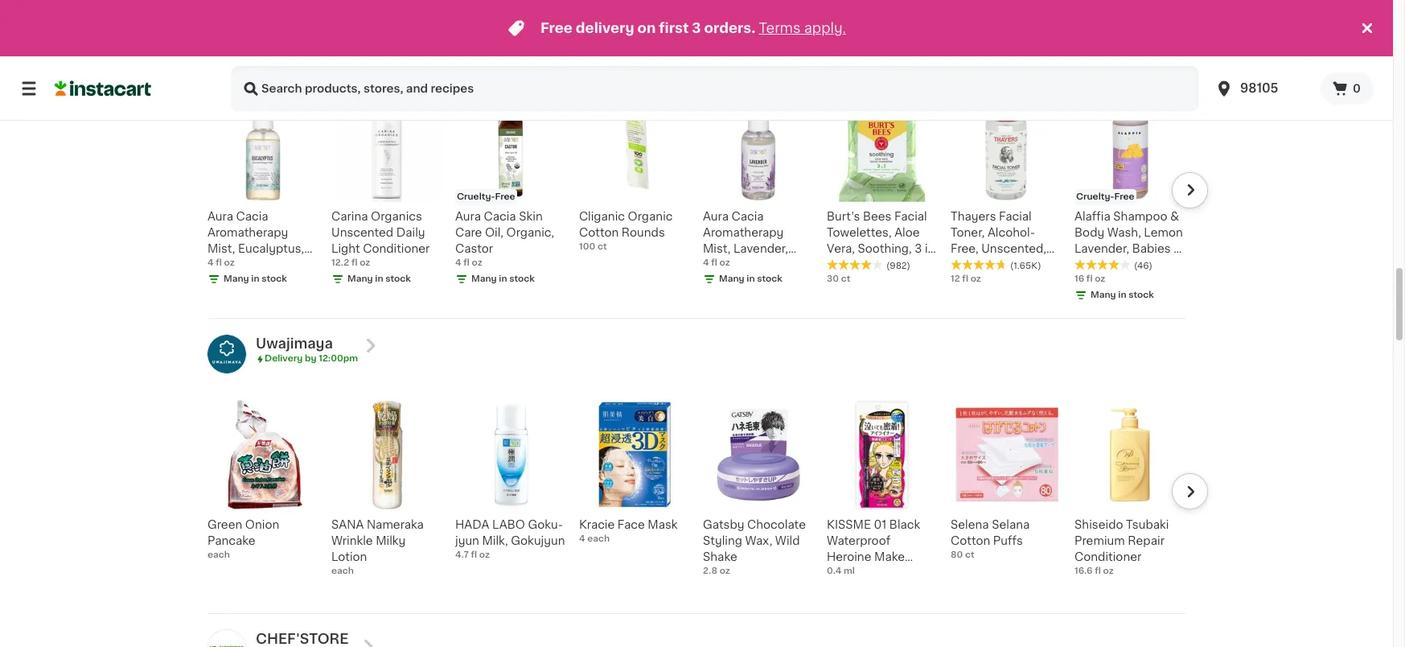 Task type: describe. For each thing, give the bounding box(es) containing it.
many in stock for aura cacia aromatherapy mist, eucalyptus, clearing
[[224, 275, 287, 283]]

black
[[890, 519, 921, 530]]

alcohol-
[[988, 227, 1036, 238]]

cacia for oil,
[[484, 211, 516, 222]]

first
[[659, 22, 689, 35]]

facial inside thayers facial toner, alcohol- free, unscented, witch hazel
[[1000, 211, 1032, 222]]

tsubaki
[[1127, 519, 1170, 530]]

(1.65k)
[[1011, 262, 1042, 271]]

4.7
[[455, 550, 469, 559]]

delivery
[[576, 22, 635, 35]]

stock for aura cacia aromatherapy mist, lavender, relaxing
[[757, 275, 783, 283]]

oz inside aura cacia skin care oil, organic, castor 4 fl oz
[[472, 258, 483, 267]]

3 inside burt's bees facial towelettes, aloe vera, soothing, 3 in 1
[[915, 243, 923, 254]]

relaxing
[[703, 259, 752, 271]]

liquid
[[875, 567, 909, 578]]

mask
[[648, 519, 678, 530]]

pickup
[[256, 48, 287, 56]]

98105 button
[[1215, 66, 1312, 111]]

98105
[[1241, 82, 1279, 94]]

(982)
[[887, 262, 911, 271]]

cliganic
[[579, 211, 625, 222]]

stock for aura cacia aromatherapy mist, eucalyptus, clearing
[[262, 275, 287, 283]]

soothing,
[[858, 243, 912, 254]]

gatsby
[[703, 519, 745, 530]]

alaffia
[[1075, 211, 1111, 222]]

item carousel region containing green onion pancake
[[185, 392, 1209, 606]]

0
[[1354, 83, 1362, 94]]

body
[[1075, 227, 1105, 238]]

care
[[455, 227, 482, 238]]

green
[[208, 519, 242, 530]]

milky
[[376, 535, 406, 546]]

babies
[[1133, 243, 1171, 254]]

chef'store
[[256, 632, 349, 645]]

fl inside aura cacia skin care oil, organic, castor 4 fl oz
[[464, 258, 470, 267]]

uwajimaya image
[[208, 335, 246, 374]]

styling
[[703, 535, 743, 546]]

many down 16 fl oz
[[1091, 291, 1117, 300]]

each inside sana nameraka wrinkle milky lotion each
[[332, 566, 354, 575]]

puffs
[[994, 535, 1024, 546]]

01
[[874, 519, 887, 530]]

alaffia shampoo & body wash, lemon lavender, babies & kids
[[1075, 211, 1184, 271]]

bees
[[863, 211, 892, 222]]

mist, for relaxing
[[703, 243, 731, 254]]

lavender, inside alaffia shampoo & body wash, lemon lavender, babies & kids
[[1075, 243, 1130, 254]]

many for aura cacia aromatherapy mist, lavender, relaxing
[[719, 275, 745, 283]]

free,
[[951, 243, 979, 254]]

Search field
[[232, 66, 1199, 111]]

eyeliner
[[827, 583, 873, 594]]

98105 button
[[1206, 66, 1321, 111]]

stock for carina organics unscented daily light conditioner
[[386, 275, 411, 283]]

organic
[[628, 211, 673, 222]]

kracie face mask 4 each
[[579, 519, 678, 543]]

12
[[951, 275, 961, 283]]

4 inside the kracie face mask 4 each
[[579, 534, 586, 543]]

lotion
[[332, 551, 367, 562]]

oz inside carina organics unscented daily light conditioner 12.2 fl oz
[[360, 258, 370, 267]]

4 inside aura cacia skin care oil, organic, castor 4 fl oz
[[455, 258, 462, 267]]

0 button
[[1321, 72, 1375, 105]]

16 fl oz
[[1075, 275, 1106, 283]]

16.6
[[1075, 566, 1093, 575]]

30 ct
[[827, 275, 851, 283]]

cacia for eucalyptus,
[[236, 211, 268, 222]]

clearing
[[208, 259, 255, 271]]

delivery by 12:00pm
[[265, 354, 358, 363]]

0.4
[[827, 566, 842, 575]]

1
[[827, 259, 832, 271]]

thayers
[[951, 211, 997, 222]]

shampoo
[[1114, 211, 1168, 222]]

skin
[[519, 211, 543, 222]]

0 vertical spatial &
[[1171, 211, 1180, 222]]

lemon
[[1145, 227, 1184, 238]]

selena selana cotton puffs 80 ct
[[951, 519, 1030, 559]]

orders.
[[705, 22, 756, 35]]

on
[[638, 22, 656, 35]]

ct for selena selana cotton puffs
[[966, 550, 975, 559]]

free for alaffia shampoo & body wash, lemon lavender, babies & kids
[[1115, 192, 1135, 201]]

jyun
[[455, 535, 480, 546]]

stock down the (46)
[[1129, 291, 1155, 300]]

wrinkle
[[332, 535, 373, 546]]

cruelty-free for alaffia shampoo & body wash, lemon lavender, babies & kids
[[1077, 192, 1135, 201]]

in inside burt's bees facial towelettes, aloe vera, soothing, 3 in 1
[[925, 243, 935, 254]]

carina organics unscented daily light conditioner 12.2 fl oz
[[332, 211, 430, 267]]

wax,
[[746, 535, 773, 546]]

many in stock for aura cacia skin care oil, organic, castor
[[472, 275, 535, 283]]

mist, for clearing
[[208, 243, 235, 254]]

many in stock for carina organics unscented daily light conditioner
[[348, 275, 411, 283]]

thayers facial toner, alcohol- free, unscented, witch hazel
[[951, 211, 1047, 271]]

12.2
[[332, 258, 349, 267]]

stock for aura cacia skin care oil, organic, castor
[[510, 275, 535, 283]]

cotton for selena selana cotton puffs
[[951, 535, 991, 546]]

4 fl oz for relaxing
[[703, 258, 731, 267]]

onion
[[245, 519, 280, 530]]

oz inside gatsby chocolate styling wax, wild shake 2.8 oz
[[720, 566, 731, 575]]

pickup ready in 45 min link
[[208, 6, 456, 59]]

nameraka
[[367, 519, 424, 530]]



Task type: locate. For each thing, give the bounding box(es) containing it.
aromatherapy for eucalyptus,
[[208, 227, 288, 238]]

lavender, inside aura cacia aromatherapy mist, lavender, relaxing
[[734, 243, 789, 254]]

lavender, up relaxing
[[734, 243, 789, 254]]

free up shampoo
[[1115, 192, 1135, 201]]

many in stock down the (46)
[[1091, 291, 1155, 300]]

1 lavender, from the left
[[734, 243, 789, 254]]

terms
[[759, 22, 801, 35]]

hada
[[455, 519, 490, 530]]

0 horizontal spatial cruelty-
[[457, 192, 495, 201]]

many for aura cacia aromatherapy mist, eucalyptus, clearing
[[224, 275, 249, 283]]

aura cacia skin care oil, organic, castor 4 fl oz
[[455, 211, 555, 267]]

cotton down "cliganic"
[[579, 227, 619, 238]]

0 horizontal spatial ct
[[598, 242, 607, 251]]

item carousel region containing aura cacia aromatherapy mist, eucalyptus, clearing
[[185, 85, 1209, 312]]

many in stock down the clearing
[[224, 275, 287, 283]]

30
[[827, 275, 839, 283]]

(46)
[[1135, 262, 1153, 271]]

cruelty- for alaffia shampoo & body wash, lemon lavender, babies & kids
[[1077, 192, 1115, 201]]

make
[[875, 551, 905, 562]]

mist, inside aura cacia aromatherapy mist, eucalyptus, clearing
[[208, 243, 235, 254]]

aura for aura cacia skin care oil, organic, castor 4 fl oz
[[455, 211, 481, 222]]

aura up the clearing
[[208, 211, 233, 222]]

2 aura from the left
[[455, 211, 481, 222]]

free up oil,
[[495, 192, 516, 201]]

mist, up the clearing
[[208, 243, 235, 254]]

1 horizontal spatial ct
[[842, 275, 851, 283]]

selana
[[992, 519, 1030, 530]]

stock down carina organics unscented daily light conditioner 12.2 fl oz
[[386, 275, 411, 283]]

delivery
[[265, 354, 303, 363]]

100
[[579, 242, 596, 251]]

aromatherapy up relaxing
[[703, 227, 784, 238]]

0 vertical spatial item carousel region
[[185, 85, 1209, 312]]

facial up 'alcohol-'
[[1000, 211, 1032, 222]]

many down 12.2
[[348, 275, 373, 283]]

uwajimaya
[[256, 337, 333, 350]]

aura inside aura cacia aromatherapy mist, lavender, relaxing
[[703, 211, 729, 222]]

many in stock for aura cacia aromatherapy mist, lavender, relaxing
[[719, 275, 783, 283]]

conditioner down daily at the left
[[363, 243, 430, 254]]

aromatherapy
[[208, 227, 288, 238], [703, 227, 784, 238]]

aromatherapy inside aura cacia aromatherapy mist, eucalyptus, clearing
[[208, 227, 288, 238]]

0 horizontal spatial cruelty-free
[[457, 192, 516, 201]]

1 aromatherapy from the left
[[208, 227, 288, 238]]

oz
[[224, 258, 235, 267], [360, 258, 370, 267], [472, 258, 483, 267], [720, 258, 731, 267], [971, 275, 982, 283], [1095, 275, 1106, 283], [479, 550, 490, 559], [720, 566, 731, 575], [1104, 566, 1114, 575]]

each
[[588, 534, 610, 543], [208, 550, 230, 559], [332, 566, 354, 575]]

cruelty- up the care
[[457, 192, 495, 201]]

many down the clearing
[[224, 275, 249, 283]]

0 horizontal spatial mist,
[[208, 243, 235, 254]]

many for carina organics unscented daily light conditioner
[[348, 275, 373, 283]]

facial up aloe
[[895, 211, 928, 222]]

apply.
[[805, 22, 847, 35]]

waterproof
[[827, 535, 891, 546]]

lavender,
[[734, 243, 789, 254], [1075, 243, 1130, 254]]

aura inside aura cacia aromatherapy mist, eucalyptus, clearing
[[208, 211, 233, 222]]

wash,
[[1108, 227, 1142, 238]]

organic,
[[507, 227, 555, 238]]

eucalyptus,
[[238, 243, 304, 254]]

2 horizontal spatial aura
[[703, 211, 729, 222]]

0 horizontal spatial cacia
[[236, 211, 268, 222]]

1 mist, from the left
[[208, 243, 235, 254]]

12:00pm
[[319, 354, 358, 363]]

0 horizontal spatial facial
[[895, 211, 928, 222]]

0 horizontal spatial each
[[208, 550, 230, 559]]

ready
[[289, 48, 316, 56]]

gatsby chocolate styling wax, wild shake 2.8 oz
[[703, 519, 806, 575]]

cacia inside aura cacia aromatherapy mist, eucalyptus, clearing
[[236, 211, 268, 222]]

0 horizontal spatial 4 fl oz
[[208, 258, 235, 267]]

ct right "80"
[[966, 550, 975, 559]]

shiseido tsubaki premium repair conditioner 16.6 fl oz
[[1075, 519, 1170, 575]]

stock down eucalyptus, in the left of the page
[[262, 275, 287, 283]]

0.4 ml
[[827, 566, 855, 575]]

1 item carousel region from the top
[[185, 85, 1209, 312]]

& up lemon
[[1171, 211, 1180, 222]]

45
[[328, 48, 340, 56]]

oz inside shiseido tsubaki premium repair conditioner 16.6 fl oz
[[1104, 566, 1114, 575]]

cotton for cliganic organic cotton rounds
[[579, 227, 619, 238]]

0 horizontal spatial free
[[495, 192, 516, 201]]

facial
[[895, 211, 928, 222], [1000, 211, 1032, 222]]

each down pancake
[[208, 550, 230, 559]]

80
[[951, 550, 964, 559]]

towelettes,
[[827, 227, 892, 238]]

free delivery on first 3 orders. terms apply.
[[541, 22, 847, 35]]

0 horizontal spatial cotton
[[579, 227, 619, 238]]

1 horizontal spatial mist,
[[703, 243, 731, 254]]

0 horizontal spatial aromatherapy
[[208, 227, 288, 238]]

1 vertical spatial cotton
[[951, 535, 991, 546]]

1 vertical spatial 3
[[915, 243, 923, 254]]

0 vertical spatial ct
[[598, 242, 607, 251]]

1 cacia from the left
[[236, 211, 268, 222]]

rounds
[[622, 227, 665, 238]]

2 cacia from the left
[[484, 211, 516, 222]]

vera,
[[827, 243, 855, 254]]

cacia up oil,
[[484, 211, 516, 222]]

1 facial from the left
[[895, 211, 928, 222]]

each down the kracie
[[588, 534, 610, 543]]

aromatherapy inside aura cacia aromatherapy mist, lavender, relaxing
[[703, 227, 784, 238]]

many down relaxing
[[719, 275, 745, 283]]

selena
[[951, 519, 990, 530]]

wild
[[776, 535, 800, 546]]

2.8
[[703, 566, 718, 575]]

aura cacia aromatherapy mist, lavender, relaxing
[[703, 211, 789, 271]]

burt's bees facial towelettes, aloe vera, soothing, 3 in 1
[[827, 211, 935, 271]]

1 horizontal spatial 3
[[915, 243, 923, 254]]

1 4 fl oz from the left
[[208, 258, 235, 267]]

cruelty-free up oil,
[[457, 192, 516, 201]]

1 horizontal spatial cruelty-
[[1077, 192, 1115, 201]]

3
[[692, 22, 701, 35], [915, 243, 923, 254]]

cotton down selena
[[951, 535, 991, 546]]

oz inside the hada labo goku- jyun milk, gokujyun 4.7 fl oz
[[479, 550, 490, 559]]

ct
[[598, 242, 607, 251], [842, 275, 851, 283], [966, 550, 975, 559]]

pickup ready in 45 min
[[256, 48, 359, 56]]

4 fl oz for clearing
[[208, 258, 235, 267]]

2 horizontal spatial each
[[588, 534, 610, 543]]

0 vertical spatial 3
[[692, 22, 701, 35]]

conditioner down premium
[[1075, 551, 1142, 562]]

2 cruelty-free from the left
[[1077, 192, 1135, 201]]

ml
[[844, 566, 855, 575]]

burt's
[[827, 211, 861, 222]]

free left delivery
[[541, 22, 573, 35]]

stock
[[262, 275, 287, 283], [386, 275, 411, 283], [510, 275, 535, 283], [757, 275, 783, 283], [1129, 291, 1155, 300]]

each inside the kracie face mask 4 each
[[588, 534, 610, 543]]

daily
[[397, 227, 425, 238]]

0 horizontal spatial conditioner
[[363, 243, 430, 254]]

& down lemon
[[1174, 243, 1183, 254]]

1 vertical spatial conditioner
[[1075, 551, 1142, 562]]

3 aura from the left
[[703, 211, 729, 222]]

heroine
[[827, 551, 872, 562]]

chef'store link
[[208, 620, 376, 647]]

2 mist, from the left
[[703, 243, 731, 254]]

fl inside shiseido tsubaki premium repair conditioner 16.6 fl oz
[[1095, 566, 1102, 575]]

2 vertical spatial ct
[[966, 550, 975, 559]]

16
[[1075, 275, 1085, 283]]

cruelty-free for aura cacia skin care oil, organic, castor
[[457, 192, 516, 201]]

organics
[[371, 211, 422, 222]]

cotton inside 'selena selana cotton puffs 80 ct'
[[951, 535, 991, 546]]

witch
[[951, 259, 984, 271]]

item carousel region
[[185, 85, 1209, 312], [185, 392, 1209, 606]]

0 horizontal spatial 3
[[692, 22, 701, 35]]

conditioner inside shiseido tsubaki premium repair conditioner 16.6 fl oz
[[1075, 551, 1142, 562]]

conditioner inside carina organics unscented daily light conditioner 12.2 fl oz
[[363, 243, 430, 254]]

1 cruelty-free from the left
[[457, 192, 516, 201]]

by
[[305, 354, 317, 363]]

kissme 01 black waterproof heroine make smooth liquid eyeliner
[[827, 519, 921, 594]]

1 cruelty- from the left
[[457, 192, 495, 201]]

cacia for lavender,
[[732, 211, 764, 222]]

instacart logo image
[[55, 79, 151, 98]]

carina
[[332, 211, 368, 222]]

many
[[224, 275, 249, 283], [348, 275, 373, 283], [472, 275, 497, 283], [719, 275, 745, 283], [1091, 291, 1117, 300]]

0 vertical spatial conditioner
[[363, 243, 430, 254]]

1 horizontal spatial lavender,
[[1075, 243, 1130, 254]]

1 horizontal spatial cruelty-free
[[1077, 192, 1135, 201]]

ct inside 'selena selana cotton puffs 80 ct'
[[966, 550, 975, 559]]

terms apply. link
[[759, 22, 847, 35]]

repair
[[1129, 535, 1165, 546]]

1 horizontal spatial free
[[541, 22, 573, 35]]

shiseido
[[1075, 519, 1124, 530]]

3 down aloe
[[915, 243, 923, 254]]

free inside the limited time offer region
[[541, 22, 573, 35]]

0 vertical spatial each
[[588, 534, 610, 543]]

aromatherapy for lavender,
[[703, 227, 784, 238]]

min
[[342, 48, 359, 56]]

smooth
[[827, 567, 872, 578]]

2 horizontal spatial free
[[1115, 192, 1135, 201]]

pancake
[[208, 535, 256, 546]]

labo
[[492, 519, 525, 530]]

1 horizontal spatial each
[[332, 566, 354, 575]]

cruelty-free up "alaffia"
[[1077, 192, 1135, 201]]

3 right first
[[692, 22, 701, 35]]

1 horizontal spatial aura
[[455, 211, 481, 222]]

1 horizontal spatial cotton
[[951, 535, 991, 546]]

cotton inside the 'cliganic organic cotton rounds 100 ct'
[[579, 227, 619, 238]]

cruelty- up "alaffia"
[[1077, 192, 1115, 201]]

cacia up eucalyptus, in the left of the page
[[236, 211, 268, 222]]

aura up relaxing
[[703, 211, 729, 222]]

oil,
[[485, 227, 504, 238]]

each inside green onion pancake each
[[208, 550, 230, 559]]

mist, up relaxing
[[703, 243, 731, 254]]

2 aromatherapy from the left
[[703, 227, 784, 238]]

2 horizontal spatial ct
[[966, 550, 975, 559]]

ct right 30
[[842, 275, 851, 283]]

1 vertical spatial each
[[208, 550, 230, 559]]

0 horizontal spatial lavender,
[[734, 243, 789, 254]]

many in stock down aura cacia skin care oil, organic, castor 4 fl oz
[[472, 275, 535, 283]]

1 horizontal spatial 4 fl oz
[[703, 258, 731, 267]]

1 vertical spatial &
[[1174, 243, 1183, 254]]

lavender, down body
[[1075, 243, 1130, 254]]

1 aura from the left
[[208, 211, 233, 222]]

stock down aura cacia aromatherapy mist, lavender, relaxing
[[757, 275, 783, 283]]

milk,
[[482, 535, 508, 546]]

aura up the care
[[455, 211, 481, 222]]

stock down aura cacia skin care oil, organic, castor 4 fl oz
[[510, 275, 535, 283]]

hazel
[[987, 259, 1018, 271]]

None search field
[[232, 66, 1199, 111]]

mist, inside aura cacia aromatherapy mist, lavender, relaxing
[[703, 243, 731, 254]]

1 vertical spatial ct
[[842, 275, 851, 283]]

each down lotion
[[332, 566, 354, 575]]

premium
[[1075, 535, 1126, 546]]

sana
[[332, 519, 364, 530]]

aura for aura cacia aromatherapy mist, eucalyptus, clearing
[[208, 211, 233, 222]]

2 vertical spatial each
[[332, 566, 354, 575]]

2 4 fl oz from the left
[[703, 258, 731, 267]]

1 horizontal spatial cacia
[[484, 211, 516, 222]]

1 horizontal spatial aromatherapy
[[703, 227, 784, 238]]

2 lavender, from the left
[[1075, 243, 1130, 254]]

cacia inside aura cacia skin care oil, organic, castor 4 fl oz
[[484, 211, 516, 222]]

green onion pancake each
[[208, 519, 280, 559]]

free for aura cacia skin care oil, organic, castor
[[495, 192, 516, 201]]

ct for cliganic organic cotton rounds
[[598, 242, 607, 251]]

face
[[618, 519, 645, 530]]

many in stock down relaxing
[[719, 275, 783, 283]]

aromatherapy up eucalyptus, in the left of the page
[[208, 227, 288, 238]]

kissme
[[827, 519, 872, 530]]

3 inside the limited time offer region
[[692, 22, 701, 35]]

1 vertical spatial item carousel region
[[185, 392, 1209, 606]]

2 cruelty- from the left
[[1077, 192, 1115, 201]]

2 facial from the left
[[1000, 211, 1032, 222]]

cotton
[[579, 227, 619, 238], [951, 535, 991, 546]]

facial inside burt's bees facial towelettes, aloe vera, soothing, 3 in 1
[[895, 211, 928, 222]]

2 horizontal spatial cacia
[[732, 211, 764, 222]]

aura for aura cacia aromatherapy mist, lavender, relaxing
[[703, 211, 729, 222]]

free
[[541, 22, 573, 35], [495, 192, 516, 201], [1115, 192, 1135, 201]]

1 horizontal spatial conditioner
[[1075, 551, 1142, 562]]

fl inside the hada labo goku- jyun milk, gokujyun 4.7 fl oz
[[471, 550, 477, 559]]

fl
[[216, 258, 222, 267], [352, 258, 358, 267], [464, 258, 470, 267], [712, 258, 718, 267], [963, 275, 969, 283], [1087, 275, 1093, 283], [471, 550, 477, 559], [1095, 566, 1102, 575]]

2 item carousel region from the top
[[185, 392, 1209, 606]]

cacia inside aura cacia aromatherapy mist, lavender, relaxing
[[732, 211, 764, 222]]

many in stock down carina organics unscented daily light conditioner 12.2 fl oz
[[348, 275, 411, 283]]

in
[[318, 48, 326, 56], [925, 243, 935, 254], [251, 275, 260, 283], [375, 275, 384, 283], [499, 275, 507, 283], [747, 275, 755, 283], [1119, 291, 1127, 300]]

chocolate
[[748, 519, 806, 530]]

many down castor
[[472, 275, 497, 283]]

cacia up relaxing
[[732, 211, 764, 222]]

limited time offer region
[[0, 0, 1358, 56]]

many for aura cacia skin care oil, organic, castor
[[472, 275, 497, 283]]

0 horizontal spatial aura
[[208, 211, 233, 222]]

1 horizontal spatial facial
[[1000, 211, 1032, 222]]

unscented,
[[982, 243, 1047, 254]]

aura inside aura cacia skin care oil, organic, castor 4 fl oz
[[455, 211, 481, 222]]

cruelty- for aura cacia skin care oil, organic, castor
[[457, 192, 495, 201]]

3 cacia from the left
[[732, 211, 764, 222]]

0 vertical spatial cotton
[[579, 227, 619, 238]]

4
[[208, 258, 214, 267], [455, 258, 462, 267], [703, 258, 709, 267], [579, 534, 586, 543]]

fl inside carina organics unscented daily light conditioner 12.2 fl oz
[[352, 258, 358, 267]]

cacia
[[236, 211, 268, 222], [484, 211, 516, 222], [732, 211, 764, 222]]

ct inside the 'cliganic organic cotton rounds 100 ct'
[[598, 242, 607, 251]]

unscented
[[332, 227, 394, 238]]

aura cacia aromatherapy mist, eucalyptus, clearing
[[208, 211, 304, 271]]

ct right 100
[[598, 242, 607, 251]]

cruelty-
[[457, 192, 495, 201], [1077, 192, 1115, 201]]



Task type: vqa. For each thing, say whether or not it's contained in the screenshot.
the bottom THE 9
no



